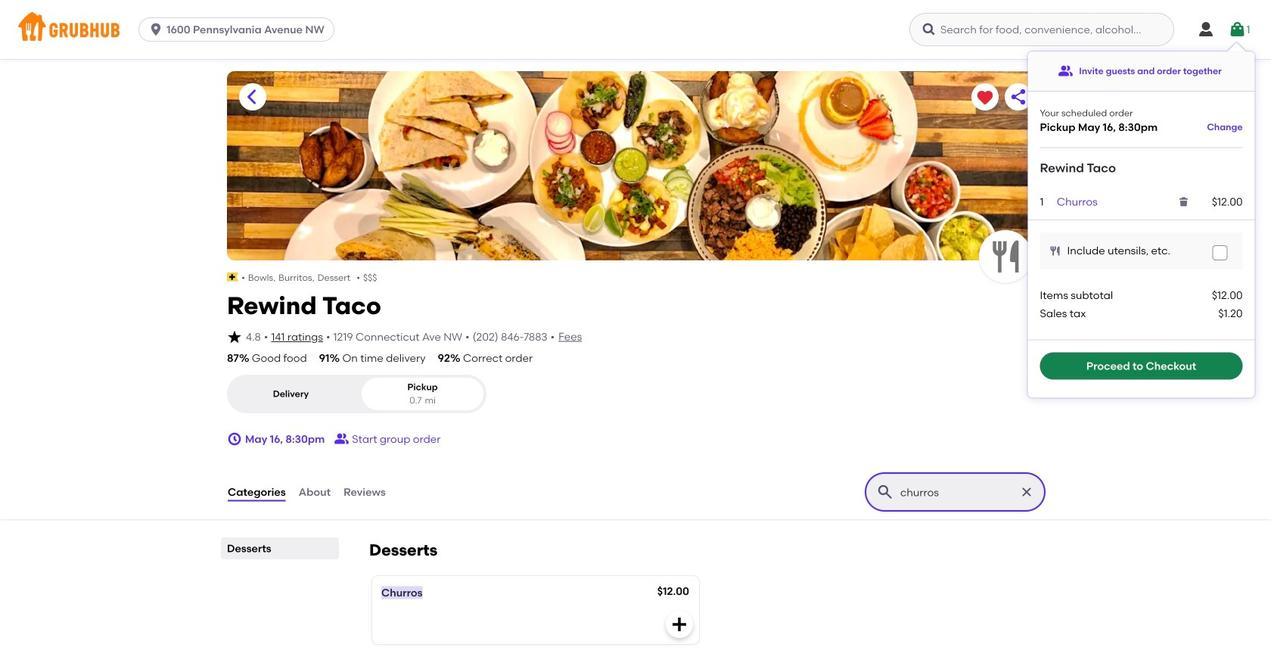 Task type: vqa. For each thing, say whether or not it's contained in the screenshot.
the left people icon
yes



Task type: describe. For each thing, give the bounding box(es) containing it.
0 horizontal spatial people icon image
[[334, 431, 349, 447]]

Search Rewind Taco search field
[[899, 485, 1015, 500]]

1 horizontal spatial people icon image
[[1058, 64, 1074, 79]]

search icon image
[[877, 483, 895, 501]]



Task type: locate. For each thing, give the bounding box(es) containing it.
x icon image
[[1020, 484, 1035, 500]]

option group
[[227, 375, 487, 413]]

Search for food, convenience, alcohol... search field
[[910, 13, 1175, 46]]

0 vertical spatial people icon image
[[1058, 64, 1074, 79]]

1 vertical spatial people icon image
[[334, 431, 349, 447]]

main navigation navigation
[[0, 0, 1272, 59]]

subscription pass image
[[227, 273, 239, 282]]

tooltip
[[1028, 42, 1255, 398]]

svg image
[[1197, 20, 1216, 39], [1229, 20, 1247, 39], [148, 22, 164, 37], [922, 22, 937, 37], [1050, 245, 1062, 257], [227, 329, 242, 344]]

share icon image
[[1010, 88, 1028, 106]]

people icon image
[[1058, 64, 1074, 79], [334, 431, 349, 447]]

svg image
[[1178, 196, 1190, 208], [1216, 248, 1225, 257], [227, 431, 242, 447], [671, 615, 689, 634]]

caret left icon image
[[244, 88, 262, 106]]



